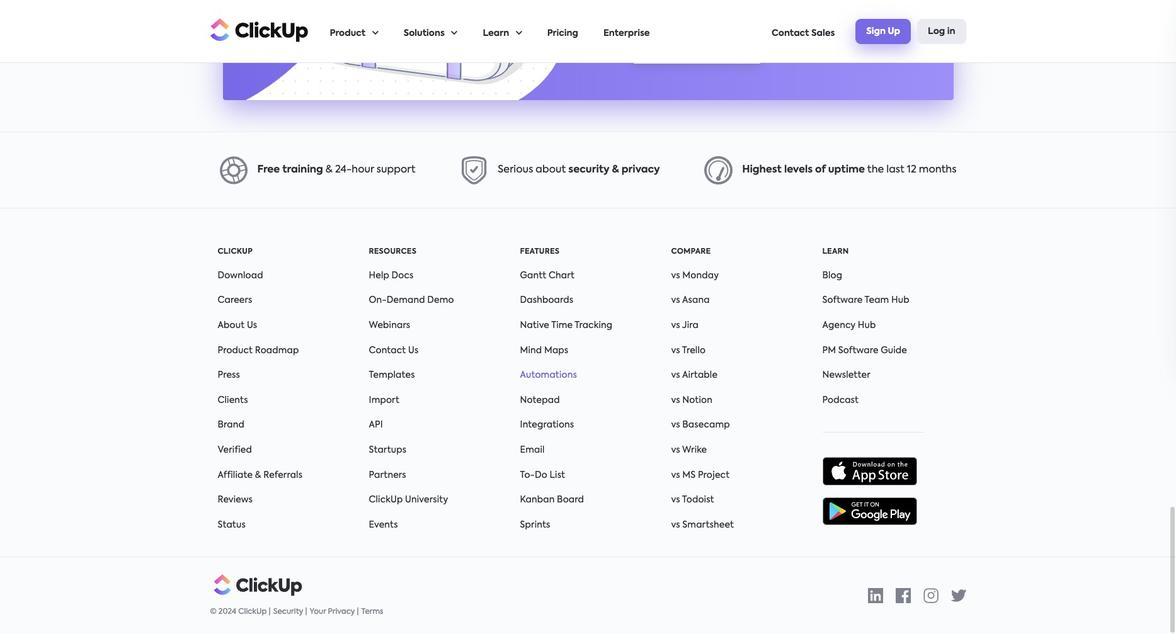 Task type: describe. For each thing, give the bounding box(es) containing it.
learn button
[[483, 1, 522, 62]]

affiliate & referrals
[[218, 471, 303, 480]]

the
[[868, 165, 885, 175]]

affiliate
[[218, 471, 253, 480]]

gantt chart
[[520, 272, 575, 280]]

vs for vs ms project
[[672, 471, 681, 480]]

project
[[698, 471, 730, 480]]

highest levels of uptime the last 12 months
[[743, 165, 957, 175]]

vs for vs airtable
[[672, 371, 681, 380]]

vs for vs wrike
[[672, 446, 681, 455]]

compare
[[672, 248, 711, 256]]

solutions
[[404, 29, 445, 38]]

compare link
[[672, 248, 711, 256]]

up
[[888, 27, 901, 36]]

free
[[257, 165, 280, 175]]

webinars link
[[369, 321, 411, 330]]

time
[[552, 321, 573, 330]]

careers link
[[218, 297, 252, 305]]

vs for vs trello
[[672, 346, 681, 355]]

import link
[[369, 396, 400, 405]]

integrations
[[520, 421, 574, 430]]

on-demand                   demo
[[369, 297, 454, 305]]

newsletter
[[823, 371, 871, 380]]

vs jira link
[[672, 321, 699, 330]]

log
[[929, 27, 946, 36]]

2 horizontal spatial &
[[612, 165, 619, 175]]

1 vertical spatial hub
[[858, 321, 876, 330]]

security & privacy link
[[569, 165, 660, 175]]

automations
[[520, 371, 577, 380]]

solutions button
[[404, 1, 458, 62]]

1 horizontal spatial hub
[[892, 297, 910, 305]]

team
[[865, 297, 890, 305]]

your
[[310, 609, 326, 617]]

partners link
[[369, 471, 406, 480]]

brand
[[218, 421, 245, 430]]

sign up button
[[856, 19, 912, 44]]

features link
[[520, 248, 560, 256]]

help                   docs
[[369, 272, 414, 280]]

vs for vs basecamp
[[672, 421, 681, 430]]

vs trello link
[[672, 346, 706, 355]]

features
[[520, 248, 560, 256]]

google play badge image
[[823, 498, 917, 526]]

serious
[[498, 165, 534, 175]]

university
[[405, 496, 448, 505]]

vs airtable
[[672, 371, 718, 380]]

highest
[[743, 165, 782, 175]]

log in
[[929, 27, 956, 36]]

product for product
[[330, 29, 366, 38]]

uptime
[[829, 165, 866, 175]]

events link
[[369, 521, 398, 530]]

0 vertical spatial software
[[823, 297, 863, 305]]

log in link
[[918, 19, 967, 44]]

main navigation element
[[330, 1, 967, 62]]

notion
[[683, 396, 713, 405]]

pm software guide
[[823, 346, 908, 355]]

vs asana
[[672, 297, 710, 305]]

1 vertical spatial learn
[[823, 248, 849, 256]]

referrals
[[264, 471, 303, 480]]

on-
[[369, 297, 387, 305]]

vs for vs smartsheet
[[672, 521, 681, 530]]

status
[[218, 521, 246, 530]]

download link
[[218, 272, 263, 280]]

roadmap
[[255, 346, 299, 355]]

resources
[[369, 248, 417, 256]]

contact us
[[369, 346, 419, 355]]

enterprise link
[[604, 1, 650, 62]]

sales
[[812, 29, 835, 38]]

vs basecamp
[[672, 421, 730, 430]]

contact sales
[[772, 29, 835, 38]]

vs for vs jira
[[672, 321, 681, 330]]

import
[[369, 396, 400, 405]]

app store image
[[823, 458, 917, 486]]

terms link
[[357, 609, 384, 617]]

native time tracking
[[520, 321, 613, 330]]

board
[[557, 496, 584, 505]]

events
[[369, 521, 398, 530]]

docs
[[392, 272, 414, 280]]

learn inside learn dropdown button
[[483, 29, 509, 38]]

contact us link
[[369, 346, 419, 355]]

list
[[550, 471, 566, 480]]

vs monday
[[672, 272, 719, 280]]

security
[[569, 165, 610, 175]]

wrike
[[683, 446, 707, 455]]

vs notion
[[672, 396, 713, 405]]

verified link
[[218, 446, 252, 455]]

partners
[[369, 471, 406, 480]]

webinars
[[369, 321, 411, 330]]

clients link
[[218, 396, 248, 405]]

kanban board link
[[520, 496, 584, 505]]

1 vertical spatial software
[[839, 346, 879, 355]]

dashboards
[[520, 297, 574, 305]]

integrations link
[[520, 421, 574, 430]]

vs airtable link
[[672, 371, 718, 380]]

2 vertical spatial clickup
[[238, 609, 267, 617]]



Task type: vqa. For each thing, say whether or not it's contained in the screenshot.
Custom Statuses Custom
no



Task type: locate. For each thing, give the bounding box(es) containing it.
vs wrike
[[672, 446, 707, 455]]

vs for vs asana
[[672, 297, 681, 305]]

hub down software team hub link
[[858, 321, 876, 330]]

clickup up download
[[218, 248, 253, 256]]

agency
[[823, 321, 856, 330]]

chart
[[549, 272, 575, 280]]

support
[[377, 165, 416, 175]]

agency hub
[[823, 321, 876, 330]]

vs down vs todoist link
[[672, 521, 681, 530]]

help                   docs link
[[369, 272, 414, 280]]

pricing link
[[548, 1, 579, 62]]

1 horizontal spatial &
[[326, 165, 333, 175]]

of
[[816, 165, 826, 175]]

months
[[920, 165, 957, 175]]

6 vs from the top
[[672, 396, 681, 405]]

dashboards link
[[520, 297, 574, 305]]

0 vertical spatial product
[[330, 29, 366, 38]]

us for contact us
[[409, 346, 419, 355]]

list containing product
[[330, 1, 772, 62]]

security link
[[269, 609, 303, 617]]

vs basecamp link
[[672, 421, 730, 430]]

in
[[948, 27, 956, 36]]

mind
[[520, 346, 542, 355]]

api link
[[369, 421, 383, 430]]

0 vertical spatial hub
[[892, 297, 910, 305]]

product for product                   roadmap
[[218, 346, 253, 355]]

asana
[[683, 297, 710, 305]]

native
[[520, 321, 550, 330]]

2 vs from the top
[[672, 297, 681, 305]]

vs trello
[[672, 346, 706, 355]]

levels
[[785, 165, 813, 175]]

clickup university
[[369, 496, 448, 505]]

vs left notion
[[672, 396, 681, 405]]

contact down webinars
[[369, 346, 406, 355]]

hub right team
[[892, 297, 910, 305]]

automations link
[[520, 371, 577, 380]]

1 vertical spatial contact
[[369, 346, 406, 355]]

10 vs from the top
[[672, 496, 681, 505]]

contact for contact us
[[369, 346, 406, 355]]

24-
[[335, 165, 352, 175]]

9 vs from the top
[[672, 471, 681, 480]]

0 horizontal spatial hub
[[858, 321, 876, 330]]

& right the affiliate
[[255, 471, 261, 480]]

vs notion link
[[672, 396, 713, 405]]

your privacy
[[310, 609, 355, 617]]

contact inside 'main navigation' element
[[772, 29, 810, 38]]

reviews link
[[218, 496, 253, 505]]

0 horizontal spatial learn
[[483, 29, 509, 38]]

list
[[330, 1, 772, 62], [218, 270, 354, 532], [369, 270, 505, 532], [520, 270, 657, 532], [672, 270, 808, 532], [823, 270, 959, 407]]

clickup for clickup
[[218, 248, 253, 256]]

1 vs from the top
[[672, 272, 681, 280]]

list containing gantt chart
[[520, 270, 657, 532]]

basecamp
[[683, 421, 730, 430]]

5 vs from the top
[[672, 371, 681, 380]]

vs for vs todoist
[[672, 496, 681, 505]]

security
[[273, 609, 303, 617]]

1 horizontal spatial contact
[[772, 29, 810, 38]]

on-demand                   demo link
[[369, 297, 454, 305]]

mind maps
[[520, 346, 569, 355]]

your privacy link
[[305, 609, 355, 617]]

software up agency
[[823, 297, 863, 305]]

kanban
[[520, 496, 555, 505]]

reviews
[[218, 496, 253, 505]]

gantt chart link
[[520, 272, 575, 280]]

to-do list link
[[520, 471, 566, 480]]

0 vertical spatial us
[[247, 321, 257, 330]]

0 horizontal spatial contact
[[369, 346, 406, 355]]

privacy
[[328, 609, 355, 617]]

0 horizontal spatial us
[[247, 321, 257, 330]]

list containing help                   docs
[[369, 270, 505, 532]]

clickup for clickup university
[[369, 496, 403, 505]]

1 horizontal spatial us
[[409, 346, 419, 355]]

press
[[218, 371, 240, 380]]

vs left airtable
[[672, 371, 681, 380]]

1 vertical spatial us
[[409, 346, 419, 355]]

us for about us
[[247, 321, 257, 330]]

list containing download
[[218, 270, 354, 532]]

vs left the monday
[[672, 272, 681, 280]]

1 vertical spatial clickup
[[369, 496, 403, 505]]

product                   roadmap link
[[218, 346, 299, 355]]

1 vertical spatial product
[[218, 346, 253, 355]]

api
[[369, 421, 383, 430]]

2024
[[219, 609, 237, 617]]

0 horizontal spatial product
[[218, 346, 253, 355]]

hour
[[352, 165, 374, 175]]

clickup university link
[[369, 496, 448, 505]]

startups link
[[369, 446, 407, 455]]

11 vs from the top
[[672, 521, 681, 530]]

clickup down partners link at left
[[369, 496, 403, 505]]

agency hub link
[[823, 321, 876, 330]]

vs left jira
[[672, 321, 681, 330]]

serious about security & privacy
[[498, 165, 660, 175]]

demand
[[387, 297, 425, 305]]

monday
[[683, 272, 719, 280]]

podcast
[[823, 396, 859, 405]]

software team hub link
[[823, 297, 910, 305]]

vs left todoist
[[672, 496, 681, 505]]

about us link
[[218, 321, 257, 330]]

vs left ms
[[672, 471, 681, 480]]

1 horizontal spatial learn
[[823, 248, 849, 256]]

podcast link
[[823, 396, 859, 405]]

maps
[[545, 346, 569, 355]]

us right the about
[[247, 321, 257, 330]]

& left 24-
[[326, 165, 333, 175]]

vs left "trello"
[[672, 346, 681, 355]]

notepad link
[[520, 396, 560, 405]]

software team hub
[[823, 297, 910, 305]]

vs up vs wrike
[[672, 421, 681, 430]]

24-hour support link
[[335, 165, 416, 175]]

gantt
[[520, 272, 547, 280]]

vs ms project link
[[672, 471, 730, 480]]

clickup right 2024
[[238, 609, 267, 617]]

contact for contact sales
[[772, 29, 810, 38]]

list containing vs monday
[[672, 270, 808, 532]]

7 vs from the top
[[672, 421, 681, 430]]

0 vertical spatial learn
[[483, 29, 509, 38]]

hub
[[892, 297, 910, 305], [858, 321, 876, 330]]

free training & 24-hour support
[[257, 165, 416, 175]]

3 vs from the top
[[672, 321, 681, 330]]

list containing blog
[[823, 270, 959, 407]]

vs left asana
[[672, 297, 681, 305]]

help
[[369, 272, 390, 280]]

4 vs from the top
[[672, 346, 681, 355]]

clickup
[[218, 248, 253, 256], [369, 496, 403, 505], [238, 609, 267, 617]]

contact sales link
[[772, 1, 835, 62]]

8 vs from the top
[[672, 446, 681, 455]]

sprints link
[[520, 521, 551, 530]]

demo
[[428, 297, 454, 305]]

0 vertical spatial contact
[[772, 29, 810, 38]]

highest levels of uptime link
[[743, 165, 866, 175]]

& left privacy
[[612, 165, 619, 175]]

contact left sales
[[772, 29, 810, 38]]

&
[[326, 165, 333, 175], [612, 165, 619, 175], [255, 471, 261, 480]]

terms
[[362, 609, 384, 617]]

trello
[[683, 346, 706, 355]]

vs ms project
[[672, 471, 730, 480]]

0 horizontal spatial &
[[255, 471, 261, 480]]

software
[[823, 297, 863, 305], [839, 346, 879, 355]]

vs jira
[[672, 321, 699, 330]]

vs for vs monday
[[672, 272, 681, 280]]

notepad
[[520, 396, 560, 405]]

vs for vs notion
[[672, 396, 681, 405]]

1 horizontal spatial product
[[330, 29, 366, 38]]

software down the agency hub
[[839, 346, 879, 355]]

templates link
[[369, 371, 415, 380]]

pm
[[823, 346, 837, 355]]

product inside popup button
[[330, 29, 366, 38]]

0 vertical spatial clickup
[[218, 248, 253, 256]]

press link
[[218, 371, 240, 380]]

us up templates
[[409, 346, 419, 355]]

pm software guide link
[[823, 346, 908, 355]]

kanban board
[[520, 496, 584, 505]]

vs left wrike
[[672, 446, 681, 455]]



